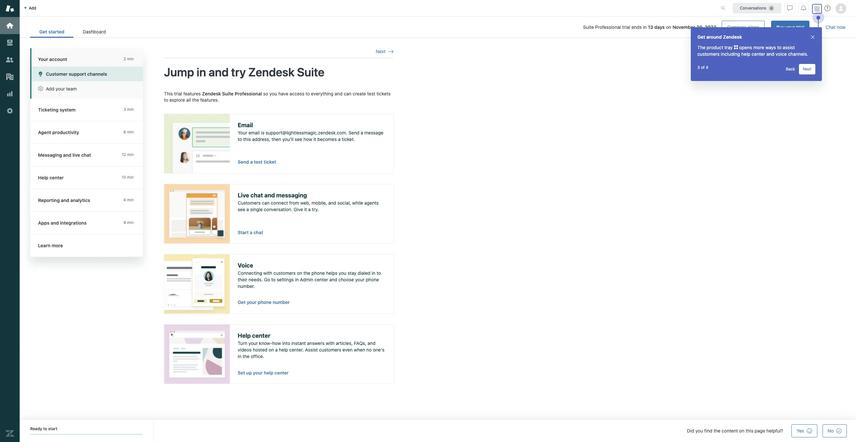 Task type: vqa. For each thing, say whether or not it's contained in the screenshot.
Email
yes



Task type: describe. For each thing, give the bounding box(es) containing it.
one's
[[373, 347, 385, 353]]

jump
[[164, 65, 194, 79]]

live
[[238, 192, 249, 199]]

so
[[263, 91, 268, 96]]

of
[[702, 65, 705, 70]]

customer support channels
[[46, 71, 107, 77]]

answers
[[307, 341, 325, 346]]

example of how the agent accepts an incoming phone call as well as how to log the details of the call. image
[[164, 255, 230, 314]]

you'll
[[283, 136, 294, 142]]

to inside the email your email is support@lightlessmagic.zendesk.com. send a message to this address, then you'll see how it becomes a ticket.
[[238, 136, 242, 142]]

3 heading from the top
[[30, 144, 150, 167]]

compare plans
[[728, 24, 760, 30]]

get for get your phone number
[[238, 300, 246, 305]]

then
[[272, 136, 281, 142]]

try.
[[312, 207, 319, 212]]

to right go
[[272, 277, 276, 283]]

progress-bar progress bar
[[30, 434, 143, 436]]

jump in and try zendesk suite
[[164, 65, 325, 79]]

with inside voice connecting with customers on the phone helps you stay dialed in to their needs. go to settings in admin center and choose your phone number.
[[264, 271, 272, 276]]

email your email is support@lightlessmagic.zendesk.com. send a message to this address, then you'll see how it becomes a ticket.
[[238, 122, 384, 142]]

start a chat
[[238, 230, 263, 235]]

zendesk products image
[[815, 6, 820, 11]]

7 heading from the top
[[30, 235, 150, 257]]

plans
[[748, 24, 760, 30]]

admin
[[300, 277, 314, 283]]

find
[[705, 428, 713, 434]]

professional inside region
[[235, 91, 262, 96]]

30,
[[697, 24, 704, 30]]

this inside footer
[[746, 428, 754, 434]]

opens
[[740, 45, 753, 50]]

and left social, on the top left of the page
[[329, 200, 336, 206]]

channels
[[87, 71, 107, 77]]

ends
[[632, 24, 642, 30]]

help inside help center turn your know-how into instant answers with articles, faqs, and videos hosted on a help center. assist customers even when no one's in the office.
[[279, 347, 288, 353]]

get your phone number
[[238, 300, 290, 305]]

live chat and messaging customers can connect from web, mobile, and social, while agents see a single conversation. give it a try.
[[238, 192, 379, 212]]

in inside the content-title 'region'
[[197, 65, 206, 79]]

you inside voice connecting with customers on the phone helps you stay dialed in to their needs. go to settings in admin center and choose your phone number.
[[339, 271, 347, 276]]

in left 'admin'
[[295, 277, 299, 283]]

in inside help center turn your know-how into instant answers with articles, faqs, and videos hosted on a help center. assist customers even when no one's in the office.
[[238, 354, 242, 359]]

around
[[707, 34, 723, 40]]

add your team button
[[32, 81, 143, 96]]

close image
[[811, 34, 816, 40]]

conversations
[[741, 5, 767, 10]]

web,
[[301, 200, 311, 206]]

your inside section
[[786, 24, 796, 30]]

when
[[354, 347, 365, 353]]

email
[[249, 130, 260, 136]]

access
[[290, 91, 305, 96]]

number.
[[238, 283, 255, 289]]

did
[[688, 428, 695, 434]]

views image
[[6, 38, 14, 47]]

next for the right next button
[[804, 67, 812, 72]]

now
[[838, 24, 846, 30]]

1 vertical spatial phone
[[366, 277, 379, 283]]

see inside the email your email is support@lightlessmagic.zendesk.com. send a message to this address, then you'll see how it becomes a ticket.
[[295, 136, 302, 142]]

start
[[238, 230, 249, 235]]

messaging
[[276, 192, 307, 199]]

help center turn your know-how into instant answers with articles, faqs, and videos hosted on a help center. assist customers even when no one's in the office.
[[238, 332, 385, 359]]

their
[[238, 277, 248, 283]]

your right up
[[253, 370, 263, 376]]

and inside help center turn your know-how into instant answers with articles, faqs, and videos hosted on a help center. assist customers even when no one's in the office.
[[368, 341, 376, 346]]

how inside help center turn your know-how into instant answers with articles, faqs, and videos hosted on a help center. assist customers even when no one's in the office.
[[273, 341, 281, 346]]

a down "customers"
[[247, 207, 249, 212]]

6 heading from the top
[[30, 212, 150, 235]]

the product tray
[[698, 45, 735, 50]]

from
[[289, 200, 299, 206]]

start a chat button
[[238, 230, 263, 236]]

0 vertical spatial phone
[[312, 271, 325, 276]]

add your team
[[46, 86, 77, 92]]

3 of 4 back
[[698, 65, 796, 72]]

into
[[282, 341, 290, 346]]

example of a help center article. image
[[164, 325, 230, 384]]

start
[[48, 427, 57, 432]]

assist
[[305, 347, 318, 353]]

ticket.
[[342, 136, 355, 142]]

all
[[186, 97, 191, 103]]

professional inside section
[[596, 24, 622, 30]]

so you have access to everything and can create test tickets to explore all the features.
[[164, 91, 391, 103]]

on inside help center turn your know-how into instant answers with articles, faqs, and videos hosted on a help center. assist customers even when no one's in the office.
[[269, 347, 274, 353]]

admin image
[[6, 107, 14, 115]]

how inside the email your email is support@lightlessmagic.zendesk.com. send a message to this address, then you'll see how it becomes a ticket.
[[304, 136, 312, 142]]

your inside button
[[56, 86, 65, 92]]

chat now button
[[821, 21, 852, 34]]

everything
[[311, 91, 334, 96]]

0 horizontal spatial phone
[[258, 300, 272, 305]]

customers inside opens more ways to assist customers including help center and voice channels.
[[698, 51, 720, 57]]

1 horizontal spatial next button
[[800, 64, 816, 74]]

channels.
[[789, 51, 809, 57]]

the inside so you have access to everything and can create test tickets to explore all the features.
[[192, 97, 199, 103]]

needs.
[[249, 277, 263, 283]]

team
[[66, 86, 77, 92]]

office.
[[251, 354, 264, 359]]

single
[[250, 207, 263, 212]]

compare plans button
[[722, 21, 765, 34]]

set
[[238, 370, 245, 376]]

1 vertical spatial test
[[254, 159, 263, 165]]

did you find the content on this page helpful?
[[688, 428, 784, 434]]

get started image
[[6, 21, 14, 30]]

voice
[[238, 262, 253, 269]]

your inside the email your email is support@lightlessmagic.zendesk.com. send a message to this address, then you'll see how it becomes a ticket.
[[238, 130, 247, 136]]

and up the "connect"
[[265, 192, 275, 199]]

4 heading from the top
[[30, 167, 150, 189]]

customer
[[46, 71, 68, 77]]

becomes
[[318, 136, 337, 142]]

back
[[787, 67, 796, 72]]

get for get started
[[39, 29, 47, 34]]

customers image
[[6, 55, 14, 64]]

helpful?
[[767, 428, 784, 434]]

a left message
[[361, 130, 363, 136]]

get around zendesk dialog
[[691, 27, 823, 81]]

chat now
[[826, 24, 846, 30]]

buy
[[777, 24, 785, 30]]

customers inside voice connecting with customers on the phone helps you stay dialed in to their needs. go to settings in admin center and choose your phone number.
[[274, 271, 296, 276]]

region containing email
[[164, 90, 394, 395]]

more
[[754, 45, 765, 50]]

get around zendesk
[[698, 34, 743, 40]]

on right days
[[667, 24, 672, 30]]

including
[[721, 51, 741, 57]]

dashboard
[[83, 29, 106, 34]]

get for get around zendesk
[[698, 34, 706, 40]]

zendesk inside region
[[202, 91, 221, 96]]

the
[[698, 45, 706, 50]]

to down this
[[164, 97, 168, 103]]

tab list containing get started
[[30, 26, 115, 38]]

center inside help center turn your know-how into instant answers with articles, faqs, and videos hosted on a help center. assist customers even when no one's in the office.
[[252, 332, 271, 339]]

customer support channels button
[[32, 67, 143, 81]]

2 heading from the top
[[30, 121, 150, 144]]

content
[[722, 428, 739, 434]]

assist
[[783, 45, 796, 50]]

trial for your
[[797, 24, 805, 30]]

november
[[673, 24, 696, 30]]

section containing suite professional trial ends in
[[120, 21, 810, 34]]

you for so
[[270, 91, 277, 96]]

you for did
[[696, 428, 704, 434]]

explore
[[170, 97, 185, 103]]

help inside opens more ways to assist customers including help center and voice channels.
[[742, 51, 751, 57]]

suite inside region
[[222, 91, 234, 96]]

support@lightlessmagic.zendesk.com.
[[266, 130, 348, 136]]

dialed
[[358, 271, 371, 276]]



Task type: locate. For each thing, give the bounding box(es) containing it.
send a test ticket
[[238, 159, 276, 165]]

1 vertical spatial help
[[279, 347, 288, 353]]

trial for professional
[[623, 24, 631, 30]]

no
[[828, 428, 834, 434]]

can inside so you have access to everything and can create test tickets to explore all the features.
[[344, 91, 352, 96]]

phone down dialed
[[366, 277, 379, 283]]

and up no
[[368, 341, 376, 346]]

0 horizontal spatial your
[[38, 56, 48, 62]]

days
[[655, 24, 665, 30]]

1 horizontal spatial with
[[326, 341, 335, 346]]

2 vertical spatial zendesk
[[202, 91, 221, 96]]

1 horizontal spatial send
[[349, 130, 360, 136]]

your up hosted
[[249, 341, 258, 346]]

0 vertical spatial it
[[314, 136, 316, 142]]

send a test ticket link
[[238, 159, 276, 165]]

0 vertical spatial this
[[243, 136, 251, 142]]

2 horizontal spatial phone
[[366, 277, 379, 283]]

how
[[304, 136, 312, 142], [273, 341, 281, 346]]

professional left ends
[[596, 24, 622, 30]]

1 horizontal spatial it
[[314, 136, 316, 142]]

a right hosted
[[275, 347, 278, 353]]

0 vertical spatial chat
[[251, 192, 263, 199]]

reporting image
[[6, 90, 14, 98]]

suite inside the content-title 'region'
[[297, 65, 325, 79]]

a inside help center turn your know-how into instant answers with articles, faqs, and videos hosted on a help center. assist customers even when no one's in the office.
[[275, 347, 278, 353]]

no
[[367, 347, 372, 353]]

it down web,
[[304, 207, 307, 212]]

your
[[38, 56, 48, 62], [238, 130, 247, 136]]

0 vertical spatial how
[[304, 136, 312, 142]]

connect
[[271, 200, 288, 206]]

trial up explore in the top of the page
[[174, 91, 182, 96]]

to up voice at the right of the page
[[778, 45, 782, 50]]

message
[[365, 130, 384, 136]]

the
[[192, 97, 199, 103], [304, 271, 311, 276], [243, 354, 250, 359], [714, 428, 721, 434]]

trial inside region
[[174, 91, 182, 96]]

and
[[767, 51, 775, 57], [209, 65, 229, 79], [335, 91, 343, 96], [265, 192, 275, 199], [329, 200, 336, 206], [330, 277, 338, 283], [368, 341, 376, 346]]

center inside opens more ways to assist customers including help center and voice channels.
[[752, 51, 766, 57]]

get help image
[[825, 5, 831, 11]]

your left account
[[38, 56, 48, 62]]

0 vertical spatial help
[[742, 51, 751, 57]]

1 vertical spatial can
[[262, 200, 270, 206]]

help
[[742, 51, 751, 57], [279, 347, 288, 353], [264, 370, 274, 376]]

your down dialed
[[355, 277, 365, 283]]

1 horizontal spatial get
[[238, 300, 246, 305]]

the inside footer
[[714, 428, 721, 434]]

1 vertical spatial this
[[746, 428, 754, 434]]

it inside live chat and messaging customers can connect from web, mobile, and social, while agents see a single conversation. give it a try.
[[304, 207, 307, 212]]

1 horizontal spatial this
[[746, 428, 754, 434]]

trial left ends
[[623, 24, 631, 30]]

a right start
[[250, 230, 253, 235]]

help
[[238, 332, 251, 339]]

0 horizontal spatial next button
[[376, 49, 394, 55]]

get inside dialog
[[698, 34, 706, 40]]

the right find
[[714, 428, 721, 434]]

footer
[[20, 420, 857, 442]]

test right create
[[368, 91, 376, 96]]

2 horizontal spatial zendesk
[[724, 34, 743, 40]]

features
[[184, 91, 201, 96]]

0 horizontal spatial send
[[238, 159, 249, 165]]

see down the support@lightlessmagic.zendesk.com.
[[295, 136, 302, 142]]

2 horizontal spatial customers
[[698, 51, 720, 57]]

1 vertical spatial next
[[804, 67, 812, 72]]

test inside so you have access to everything and can create test tickets to explore all the features.
[[368, 91, 376, 96]]

2 horizontal spatial you
[[696, 428, 704, 434]]

1 horizontal spatial next
[[804, 67, 812, 72]]

phone up 'admin'
[[312, 271, 325, 276]]

phone
[[312, 271, 325, 276], [366, 277, 379, 283], [258, 300, 272, 305]]

trial inside buy your trial button
[[797, 24, 805, 30]]

November 30, 2023 text field
[[673, 24, 717, 30]]

helps
[[326, 271, 338, 276]]

0 horizontal spatial you
[[270, 91, 277, 96]]

1 horizontal spatial professional
[[596, 24, 622, 30]]

1 vertical spatial your
[[238, 130, 247, 136]]

on right the content
[[740, 428, 745, 434]]

your right the "add"
[[56, 86, 65, 92]]

1 horizontal spatial how
[[304, 136, 312, 142]]

send up ticket.
[[349, 130, 360, 136]]

send left ticket
[[238, 159, 249, 165]]

0 horizontal spatial customers
[[274, 271, 296, 276]]

can
[[344, 91, 352, 96], [262, 200, 270, 206]]

customers down product
[[698, 51, 720, 57]]

send inside the email your email is support@lightlessmagic.zendesk.com. send a message to this address, then you'll see how it becomes a ticket.
[[349, 130, 360, 136]]

chat right start
[[254, 230, 263, 235]]

1 heading from the top
[[30, 99, 150, 121]]

faqs,
[[354, 341, 367, 346]]

0 vertical spatial next
[[376, 49, 386, 54]]

13
[[649, 24, 654, 30]]

on inside voice connecting with customers on the phone helps you stay dialed in to their needs. go to settings in admin center and choose your phone number.
[[297, 271, 302, 276]]

0 vertical spatial your
[[38, 56, 48, 62]]

give
[[294, 207, 303, 212]]

0 horizontal spatial trial
[[174, 91, 182, 96]]

2
[[124, 56, 126, 61]]

0 horizontal spatial suite
[[222, 91, 234, 96]]

in left 13
[[644, 24, 647, 30]]

get left started
[[39, 29, 47, 34]]

0 vertical spatial next button
[[376, 49, 394, 55]]

and inside opens more ways to assist customers including help center and voice channels.
[[767, 51, 775, 57]]

settings
[[277, 277, 294, 283]]

0 horizontal spatial this
[[243, 136, 251, 142]]

in right dialed
[[372, 271, 376, 276]]

1 vertical spatial send
[[238, 159, 249, 165]]

2 horizontal spatial trial
[[797, 24, 805, 30]]

you right did
[[696, 428, 704, 434]]

1 horizontal spatial can
[[344, 91, 352, 96]]

your down number.
[[247, 300, 257, 305]]

trial right buy
[[797, 24, 805, 30]]

1 vertical spatial chat
[[254, 230, 263, 235]]

0 horizontal spatial see
[[238, 207, 245, 212]]

dashboard tab
[[74, 26, 115, 38]]

phone left the number
[[258, 300, 272, 305]]

your down email
[[238, 130, 247, 136]]

can up single
[[262, 200, 270, 206]]

the inside voice connecting with customers on the phone helps you stay dialed in to their needs. go to settings in admin center and choose your phone number.
[[304, 271, 311, 276]]

0 horizontal spatial zendesk
[[202, 91, 221, 96]]

this trial features zendesk suite professional
[[164, 91, 262, 96]]

suite inside section
[[584, 24, 594, 30]]

1 vertical spatial professional
[[235, 91, 262, 96]]

professional left so
[[235, 91, 262, 96]]

5 heading from the top
[[30, 189, 150, 212]]

0 vertical spatial can
[[344, 91, 352, 96]]

get inside region
[[238, 300, 246, 305]]

2 horizontal spatial get
[[698, 34, 706, 40]]

a inside 'button'
[[250, 230, 253, 235]]

to left start
[[43, 427, 47, 432]]

center
[[752, 51, 766, 57], [315, 277, 328, 283], [252, 332, 271, 339], [275, 370, 289, 376]]

number
[[273, 300, 290, 305]]

zendesk up features.
[[202, 91, 221, 96]]

and inside voice connecting with customers on the phone helps you stay dialed in to their needs. go to settings in admin center and choose your phone number.
[[330, 277, 338, 283]]

your inside voice connecting with customers on the phone helps you stay dialed in to their needs. go to settings in admin center and choose your phone number.
[[355, 277, 365, 283]]

ways
[[766, 45, 777, 50]]

example of conversation inside of messaging and the customer is asking the agent about changing the size of the retail order. image
[[164, 184, 230, 243]]

with inside help center turn your know-how into instant answers with articles, faqs, and videos hosted on a help center. assist customers even when no one's in the office.
[[326, 341, 335, 346]]

started
[[48, 29, 64, 34]]

center up the know-
[[252, 332, 271, 339]]

main element
[[0, 0, 20, 442]]

voice connecting with customers on the phone helps you stay dialed in to their needs. go to settings in admin center and choose your phone number.
[[238, 262, 381, 289]]

set up your help center
[[238, 370, 289, 376]]

videos
[[238, 347, 252, 353]]

1 horizontal spatial your
[[238, 130, 247, 136]]

see inside live chat and messaging customers can connect from web, mobile, and social, while agents see a single conversation. give it a try.
[[238, 207, 245, 212]]

1 horizontal spatial customers
[[319, 347, 342, 353]]

buy your trial button
[[772, 21, 810, 34]]

2 horizontal spatial suite
[[584, 24, 594, 30]]

connecting
[[238, 271, 262, 276]]

how down the support@lightlessmagic.zendesk.com.
[[304, 136, 312, 142]]

1 vertical spatial suite
[[297, 65, 325, 79]]

your inside 'heading'
[[38, 56, 48, 62]]

you inside so you have access to everything and can create test tickets to explore all the features.
[[270, 91, 277, 96]]

1 vertical spatial see
[[238, 207, 245, 212]]

zendesk inside the get around zendesk dialog
[[724, 34, 743, 40]]

this
[[164, 91, 173, 96]]

the down videos
[[243, 354, 250, 359]]

help right up
[[264, 370, 274, 376]]

zendesk support image
[[6, 4, 14, 13]]

try
[[231, 65, 246, 79]]

on up 'admin'
[[297, 271, 302, 276]]

0 vertical spatial professional
[[596, 24, 622, 30]]

to right access
[[306, 91, 310, 96]]

center down helps
[[315, 277, 328, 283]]

conversations button
[[733, 3, 782, 13]]

2 horizontal spatial help
[[742, 51, 751, 57]]

2 vertical spatial you
[[696, 428, 704, 434]]

this down email
[[243, 136, 251, 142]]

1 horizontal spatial trial
[[623, 24, 631, 30]]

1 vertical spatial it
[[304, 207, 307, 212]]

zendesk up so
[[249, 65, 295, 79]]

you right so
[[270, 91, 277, 96]]

to right dialed
[[377, 271, 381, 276]]

with up go
[[264, 271, 272, 276]]

buy your trial
[[777, 24, 805, 30]]

1 vertical spatial next button
[[800, 64, 816, 74]]

1 horizontal spatial you
[[339, 271, 347, 276]]

0 horizontal spatial it
[[304, 207, 307, 212]]

region
[[164, 90, 394, 395]]

chat inside 'button'
[[254, 230, 263, 235]]

0 horizontal spatial professional
[[235, 91, 262, 96]]

get your phone number link
[[238, 300, 290, 305]]

get down number.
[[238, 300, 246, 305]]

customers down articles,
[[319, 347, 342, 353]]

0 vertical spatial see
[[295, 136, 302, 142]]

0 vertical spatial with
[[264, 271, 272, 276]]

heading
[[30, 99, 150, 121], [30, 121, 150, 144], [30, 144, 150, 167], [30, 167, 150, 189], [30, 189, 150, 212], [30, 212, 150, 235], [30, 235, 150, 257]]

suite professional trial ends in 13 days on november 30, 2023
[[584, 24, 717, 30]]

this
[[243, 136, 251, 142], [746, 428, 754, 434]]

0 vertical spatial customers
[[698, 51, 720, 57]]

to inside opens more ways to assist customers including help center and voice channels.
[[778, 45, 782, 50]]

customers
[[238, 200, 261, 206]]

how left into
[[273, 341, 281, 346]]

2 min
[[124, 56, 134, 61]]

1 vertical spatial customers
[[274, 271, 296, 276]]

center inside voice connecting with customers on the phone helps you stay dialed in to their needs. go to settings in admin center and choose your phone number.
[[315, 277, 328, 283]]

have
[[279, 91, 289, 96]]

articles,
[[336, 341, 353, 346]]

organizations image
[[6, 73, 14, 81]]

get started
[[39, 29, 64, 34]]

zendesk inside the content-title 'region'
[[249, 65, 295, 79]]

in inside section
[[644, 24, 647, 30]]

help down into
[[279, 347, 288, 353]]

yes
[[797, 428, 805, 434]]

0 horizontal spatial help
[[264, 370, 274, 376]]

1 horizontal spatial test
[[368, 91, 376, 96]]

and left try
[[209, 65, 229, 79]]

next
[[376, 49, 386, 54], [804, 67, 812, 72]]

and down helps
[[330, 277, 338, 283]]

a left try.
[[308, 207, 311, 212]]

this inside the email your email is support@lightlessmagic.zendesk.com. send a message to this address, then you'll see how it becomes a ticket.
[[243, 136, 251, 142]]

0 horizontal spatial get
[[39, 29, 47, 34]]

example of email conversation inside of the ticketing system and the customer is asking the agent about reimbursement policy. image
[[164, 114, 230, 173]]

1 vertical spatial zendesk
[[249, 65, 295, 79]]

zendesk down 'compare' at the top
[[724, 34, 743, 40]]

and down ways
[[767, 51, 775, 57]]

the up 'admin'
[[304, 271, 311, 276]]

0 vertical spatial test
[[368, 91, 376, 96]]

help inside button
[[264, 370, 274, 376]]

customers
[[698, 51, 720, 57], [274, 271, 296, 276], [319, 347, 342, 353]]

0 vertical spatial zendesk
[[724, 34, 743, 40]]

and inside the content-title 'region'
[[209, 65, 229, 79]]

1 horizontal spatial zendesk
[[249, 65, 295, 79]]

center down more
[[752, 51, 766, 57]]

a left ticket
[[250, 159, 253, 165]]

no button
[[823, 425, 848, 438]]

0 horizontal spatial with
[[264, 271, 272, 276]]

in right the jump
[[197, 65, 206, 79]]

with
[[264, 271, 272, 276], [326, 341, 335, 346]]

1 horizontal spatial help
[[279, 347, 288, 353]]

address,
[[252, 136, 271, 142]]

customers inside help center turn your know-how into instant answers with articles, faqs, and videos hosted on a help center. assist customers even when no one's in the office.
[[319, 347, 342, 353]]

1 horizontal spatial see
[[295, 136, 302, 142]]

next inside the get around zendesk dialog
[[804, 67, 812, 72]]

2 vertical spatial phone
[[258, 300, 272, 305]]

section
[[120, 21, 810, 34]]

footer containing did you find the content on this page helpful?
[[20, 420, 857, 442]]

test left ticket
[[254, 159, 263, 165]]

add
[[46, 86, 54, 92]]

your account
[[38, 56, 67, 62]]

the right all
[[192, 97, 199, 103]]

set up your help center button
[[238, 370, 289, 376]]

get
[[39, 29, 47, 34], [698, 34, 706, 40], [238, 300, 246, 305]]

3
[[698, 65, 700, 70]]

1 vertical spatial with
[[326, 341, 335, 346]]

is
[[261, 130, 265, 136]]

center down into
[[275, 370, 289, 376]]

1 horizontal spatial suite
[[297, 65, 325, 79]]

next for leftmost next button
[[376, 49, 386, 54]]

conversation.
[[264, 207, 293, 212]]

1 horizontal spatial phone
[[312, 271, 325, 276]]

your account heading
[[30, 48, 143, 67]]

this left 'page'
[[746, 428, 754, 434]]

0 horizontal spatial test
[[254, 159, 263, 165]]

it inside the email your email is support@lightlessmagic.zendesk.com. send a message to this address, then you'll see how it becomes a ticket.
[[314, 136, 316, 142]]

help down "opens"
[[742, 51, 751, 57]]

2 vertical spatial customers
[[319, 347, 342, 353]]

the inside help center turn your know-how into instant answers with articles, faqs, and videos hosted on a help center. assist customers even when no one's in the office.
[[243, 354, 250, 359]]

while
[[352, 200, 363, 206]]

create
[[353, 91, 366, 96]]

chat inside live chat and messaging customers can connect from web, mobile, and social, while agents see a single conversation. give it a try.
[[251, 192, 263, 199]]

0 vertical spatial you
[[270, 91, 277, 96]]

it down the support@lightlessmagic.zendesk.com.
[[314, 136, 316, 142]]

customers up settings on the left bottom of the page
[[274, 271, 296, 276]]

in down videos
[[238, 354, 242, 359]]

you up choose
[[339, 271, 347, 276]]

see down "customers"
[[238, 207, 245, 212]]

tab list
[[30, 26, 115, 38]]

a left ticket.
[[338, 136, 341, 142]]

get down 30,
[[698, 34, 706, 40]]

trial
[[623, 24, 631, 30], [797, 24, 805, 30], [174, 91, 182, 96]]

0 vertical spatial suite
[[584, 24, 594, 30]]

center inside set up your help center button
[[275, 370, 289, 376]]

on down the know-
[[269, 347, 274, 353]]

ready to start
[[30, 427, 57, 432]]

1 vertical spatial you
[[339, 271, 347, 276]]

and right everything
[[335, 91, 343, 96]]

2 vertical spatial suite
[[222, 91, 234, 96]]

can left create
[[344, 91, 352, 96]]

center.
[[289, 347, 304, 353]]

your right buy
[[786, 24, 796, 30]]

tray
[[725, 45, 733, 50]]

1 vertical spatial how
[[273, 341, 281, 346]]

stay
[[348, 271, 357, 276]]

tickets
[[377, 91, 391, 96]]

know-
[[259, 341, 273, 346]]

0 horizontal spatial next
[[376, 49, 386, 54]]

zendesk image
[[6, 430, 14, 438]]

to down email
[[238, 136, 242, 142]]

0 horizontal spatial can
[[262, 200, 270, 206]]

2 vertical spatial help
[[264, 370, 274, 376]]

can inside live chat and messaging customers can connect from web, mobile, and social, while agents see a single conversation. give it a try.
[[262, 200, 270, 206]]

0 vertical spatial send
[[349, 130, 360, 136]]

0 horizontal spatial how
[[273, 341, 281, 346]]

and inside so you have access to everything and can create test tickets to explore all the features.
[[335, 91, 343, 96]]

content-title region
[[164, 65, 394, 80]]

chat up "customers"
[[251, 192, 263, 199]]

your inside help center turn your know-how into instant answers with articles, faqs, and videos hosted on a help center. assist customers even when no one's in the office.
[[249, 341, 258, 346]]

with left articles,
[[326, 341, 335, 346]]



